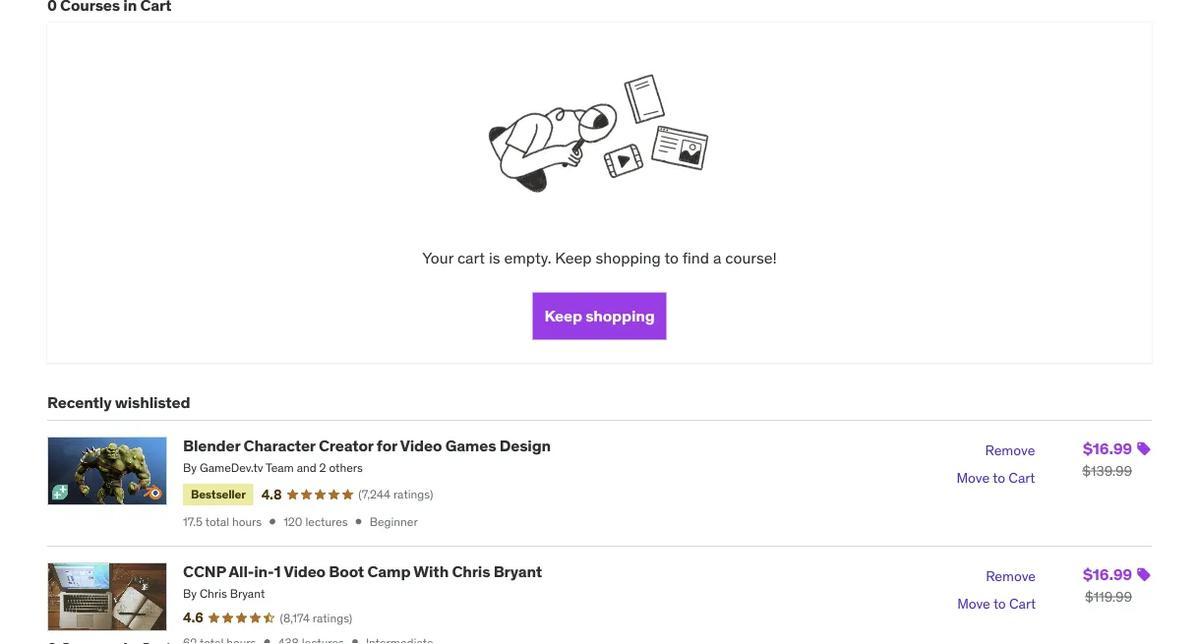 Task type: vqa. For each thing, say whether or not it's contained in the screenshot.
the With
yes



Task type: describe. For each thing, give the bounding box(es) containing it.
120
[[284, 514, 303, 530]]

blender character creator for video games design link
[[183, 436, 551, 456]]

remove for the bottommost remove button
[[986, 568, 1037, 585]]

is
[[489, 248, 501, 268]]

hours
[[232, 514, 262, 530]]

1 vertical spatial chris
[[200, 586, 227, 602]]

keep shopping
[[545, 306, 655, 326]]

find
[[683, 248, 710, 268]]

xxsmall image down (7,244
[[352, 515, 366, 529]]

boot
[[329, 562, 364, 582]]

0 vertical spatial keep
[[555, 248, 592, 268]]

team
[[266, 460, 294, 475]]

ratings) for 4.6
[[313, 611, 353, 626]]

xxsmall image down the 8,174 ratings "element"
[[348, 636, 362, 645]]

cart
[[458, 248, 485, 268]]

ccnp all-in-1 video boot camp with chris bryant link
[[183, 562, 542, 582]]

camp
[[368, 562, 411, 582]]

gamedev.tv
[[200, 460, 263, 475]]

120 lectures
[[284, 514, 348, 530]]

1 vertical spatial remove button
[[986, 563, 1037, 591]]

blender character creator for video games design by gamedev.tv team and 2 others
[[183, 436, 551, 475]]

total
[[205, 514, 229, 530]]

for
[[377, 436, 397, 456]]

and
[[297, 460, 317, 475]]

beginner
[[370, 514, 418, 530]]

0 vertical spatial remove button
[[986, 437, 1036, 464]]

character
[[244, 436, 316, 456]]

by inside the ccnp all-in-1 video boot camp with chris bryant by chris bryant
[[183, 586, 197, 602]]

$16.99 for $16.99 $119.99
[[1084, 564, 1133, 585]]

blender
[[183, 436, 240, 456]]

$139.99
[[1083, 462, 1133, 480]]

in-
[[254, 562, 274, 582]]

8,174 ratings element
[[280, 610, 353, 627]]

$16.99 $119.99
[[1084, 564, 1133, 606]]

$16.99 for $16.99 $139.99
[[1084, 438, 1133, 458]]

recently
[[47, 392, 112, 413]]

move for top remove button
[[957, 469, 990, 487]]

xxsmall image left 120
[[266, 515, 280, 529]]

xxsmall image
[[260, 636, 274, 645]]

course!
[[726, 248, 777, 268]]

lectures
[[306, 514, 348, 530]]

0 vertical spatial to
[[665, 248, 679, 268]]

design
[[500, 436, 551, 456]]

$119.99
[[1086, 589, 1133, 606]]

bestseller
[[191, 487, 246, 502]]

with
[[414, 562, 449, 582]]

recently wishlisted
[[47, 392, 190, 413]]

17.5
[[183, 514, 203, 530]]

0 vertical spatial remove move to cart
[[957, 441, 1036, 487]]

1 horizontal spatial chris
[[452, 562, 491, 582]]

games
[[446, 436, 496, 456]]

1 vertical spatial shopping
[[586, 306, 655, 326]]

coupon icon image for $16.99 $119.99
[[1137, 567, 1153, 583]]



Task type: locate. For each thing, give the bounding box(es) containing it.
0 vertical spatial coupon icon image
[[1137, 441, 1153, 457]]

4.8
[[262, 486, 282, 504]]

1 vertical spatial to
[[993, 469, 1006, 487]]

0 vertical spatial video
[[400, 436, 442, 456]]

creator
[[319, 436, 374, 456]]

0 vertical spatial move to cart button
[[957, 464, 1036, 492]]

shopping down your cart is empty. keep shopping to find a course!
[[586, 306, 655, 326]]

shopping
[[596, 248, 661, 268], [586, 306, 655, 326]]

remove
[[986, 441, 1036, 459], [986, 568, 1037, 585]]

4.6
[[183, 609, 203, 627]]

1 vertical spatial video
[[284, 562, 326, 582]]

your
[[422, 248, 454, 268]]

0 vertical spatial cart
[[1009, 469, 1036, 487]]

video right the for
[[400, 436, 442, 456]]

7,244 ratings element
[[359, 487, 433, 503]]

video for for
[[400, 436, 442, 456]]

by
[[183, 460, 197, 475], [183, 586, 197, 602]]

$16.99 up $119.99
[[1084, 564, 1133, 585]]

1 horizontal spatial video
[[400, 436, 442, 456]]

1 coupon icon image from the top
[[1137, 441, 1153, 457]]

remove left $16.99 $119.99
[[986, 568, 1037, 585]]

1 vertical spatial move to cart button
[[958, 591, 1037, 618]]

1
[[274, 562, 281, 582]]

empty.
[[504, 248, 552, 268]]

0 vertical spatial ratings)
[[394, 487, 433, 503]]

chris
[[452, 562, 491, 582], [200, 586, 227, 602]]

ratings) inside the 8,174 ratings "element"
[[313, 611, 353, 626]]

keep shopping link
[[533, 293, 667, 340]]

video for 1
[[284, 562, 326, 582]]

chris right with
[[452, 562, 491, 582]]

1 by from the top
[[183, 460, 197, 475]]

remove move to cart
[[957, 441, 1036, 487], [958, 568, 1037, 613]]

1 vertical spatial by
[[183, 586, 197, 602]]

(8,174 ratings)
[[280, 611, 353, 626]]

(7,244 ratings)
[[359, 487, 433, 503]]

by inside blender character creator for video games design by gamedev.tv team and 2 others
[[183, 460, 197, 475]]

2 $16.99 from the top
[[1084, 564, 1133, 585]]

2
[[320, 460, 326, 475]]

1 vertical spatial $16.99
[[1084, 564, 1133, 585]]

2 vertical spatial to
[[994, 595, 1007, 613]]

$16.99
[[1084, 438, 1133, 458], [1084, 564, 1133, 585]]

coupon icon image right $16.99 $119.99
[[1137, 567, 1153, 583]]

chris down ccnp
[[200, 586, 227, 602]]

wishlisted
[[115, 392, 190, 413]]

move to cart button
[[957, 464, 1036, 492], [958, 591, 1037, 618]]

bryant down all-
[[230, 586, 265, 602]]

ccnp all-in-1 video boot camp with chris bryant by chris bryant
[[183, 562, 542, 602]]

ratings) for 4.8
[[394, 487, 433, 503]]

(7,244
[[359, 487, 391, 503]]

a
[[714, 248, 722, 268]]

1 vertical spatial remove
[[986, 568, 1037, 585]]

keep right 'empty.'
[[555, 248, 592, 268]]

by down blender
[[183, 460, 197, 475]]

remove for top remove button
[[986, 441, 1036, 459]]

1 vertical spatial ratings)
[[313, 611, 353, 626]]

1 vertical spatial bryant
[[230, 586, 265, 602]]

2 coupon icon image from the top
[[1137, 567, 1153, 583]]

0 vertical spatial shopping
[[596, 248, 661, 268]]

move for the bottommost remove button
[[958, 595, 991, 613]]

to
[[665, 248, 679, 268], [993, 469, 1006, 487], [994, 595, 1007, 613]]

coupon icon image
[[1137, 441, 1153, 457], [1137, 567, 1153, 583]]

0 vertical spatial $16.99
[[1084, 438, 1133, 458]]

video inside blender character creator for video games design by gamedev.tv team and 2 others
[[400, 436, 442, 456]]

remove left $16.99 $139.99
[[986, 441, 1036, 459]]

1 vertical spatial remove move to cart
[[958, 568, 1037, 613]]

1 vertical spatial cart
[[1010, 595, 1037, 613]]

video inside the ccnp all-in-1 video boot camp with chris bryant by chris bryant
[[284, 562, 326, 582]]

2 by from the top
[[183, 586, 197, 602]]

cart left $139.99
[[1009, 469, 1036, 487]]

shopping up the keep shopping
[[596, 248, 661, 268]]

all-
[[229, 562, 254, 582]]

ratings) right (8,174
[[313, 611, 353, 626]]

ratings)
[[394, 487, 433, 503], [313, 611, 353, 626]]

video
[[400, 436, 442, 456], [284, 562, 326, 582]]

others
[[329, 460, 363, 475]]

keep
[[555, 248, 592, 268], [545, 306, 583, 326]]

move to cart button for the bottommost remove button
[[958, 591, 1037, 618]]

0 vertical spatial remove
[[986, 441, 1036, 459]]

$16.99 $139.99
[[1083, 438, 1133, 480]]

1 $16.99 from the top
[[1084, 438, 1133, 458]]

remove button left $16.99 $139.99
[[986, 437, 1036, 464]]

xxsmall image
[[266, 515, 280, 529], [352, 515, 366, 529], [348, 636, 362, 645]]

bryant
[[494, 562, 542, 582], [230, 586, 265, 602]]

1 horizontal spatial ratings)
[[394, 487, 433, 503]]

0 horizontal spatial ratings)
[[313, 611, 353, 626]]

$16.99 up $139.99
[[1084, 438, 1133, 458]]

video right the 1
[[284, 562, 326, 582]]

0 vertical spatial move
[[957, 469, 990, 487]]

your cart is empty. keep shopping to find a course!
[[422, 248, 777, 268]]

bryant right with
[[494, 562, 542, 582]]

ratings) inside 7,244 ratings "element"
[[394, 487, 433, 503]]

move
[[957, 469, 990, 487], [958, 595, 991, 613]]

0 horizontal spatial bryant
[[230, 586, 265, 602]]

1 vertical spatial move
[[958, 595, 991, 613]]

by up 4.6
[[183, 586, 197, 602]]

keep down 'empty.'
[[545, 306, 583, 326]]

17.5 total hours
[[183, 514, 262, 530]]

cart
[[1009, 469, 1036, 487], [1010, 595, 1037, 613]]

move to cart button for top remove button
[[957, 464, 1036, 492]]

1 vertical spatial keep
[[545, 306, 583, 326]]

0 vertical spatial chris
[[452, 562, 491, 582]]

0 vertical spatial by
[[183, 460, 197, 475]]

0 vertical spatial bryant
[[494, 562, 542, 582]]

1 horizontal spatial bryant
[[494, 562, 542, 582]]

ratings) up beginner on the left bottom
[[394, 487, 433, 503]]

1 vertical spatial coupon icon image
[[1137, 567, 1153, 583]]

(8,174
[[280, 611, 310, 626]]

coupon icon image for $16.99 $139.99
[[1137, 441, 1153, 457]]

0 horizontal spatial video
[[284, 562, 326, 582]]

remove button left $16.99 $119.99
[[986, 563, 1037, 591]]

remove button
[[986, 437, 1036, 464], [986, 563, 1037, 591]]

coupon icon image right $16.99 $139.99
[[1137, 441, 1153, 457]]

ccnp
[[183, 562, 226, 582]]

0 horizontal spatial chris
[[200, 586, 227, 602]]

cart left $119.99
[[1010, 595, 1037, 613]]

$16.99 inside $16.99 $139.99
[[1084, 438, 1133, 458]]



